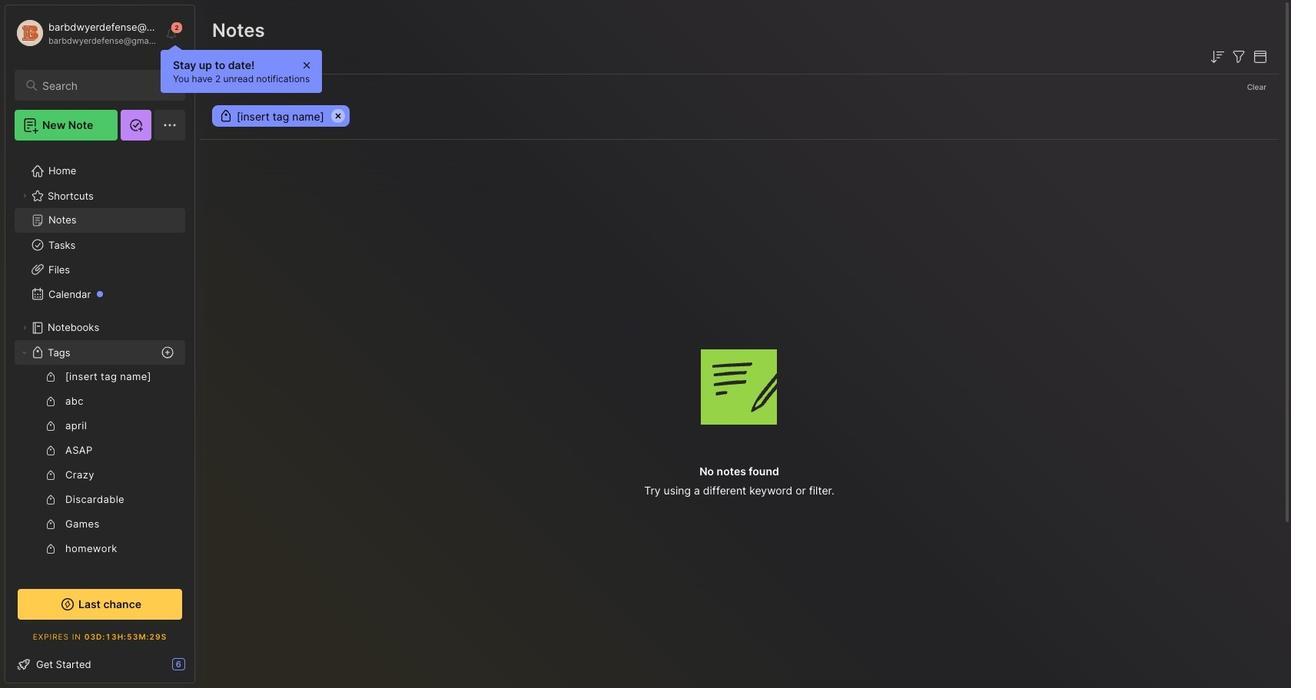 Task type: vqa. For each thing, say whether or not it's contained in the screenshot.
tree inside Main 'Element'
yes



Task type: describe. For each thing, give the bounding box(es) containing it.
Add filters field
[[1230, 48, 1248, 66]]

group inside tree
[[15, 365, 185, 689]]

Search text field
[[42, 78, 171, 93]]

expand notebooks image
[[20, 324, 29, 333]]

main element
[[0, 0, 200, 689]]

click to collapse image
[[194, 660, 206, 679]]

none search field inside main "element"
[[42, 76, 171, 95]]

tree inside main "element"
[[5, 150, 194, 689]]

Help and Learning task checklist field
[[5, 653, 194, 677]]



Task type: locate. For each thing, give the bounding box(es) containing it.
None search field
[[42, 76, 171, 95]]

Sort options field
[[1208, 48, 1227, 66]]

expand tags image
[[20, 348, 29, 357]]

add filters image
[[1230, 48, 1248, 66]]

tree
[[5, 150, 194, 689]]

View options field
[[1248, 48, 1270, 66]]

group
[[15, 365, 185, 689]]

tooltip
[[161, 45, 322, 93]]

Account field
[[15, 18, 157, 48]]



